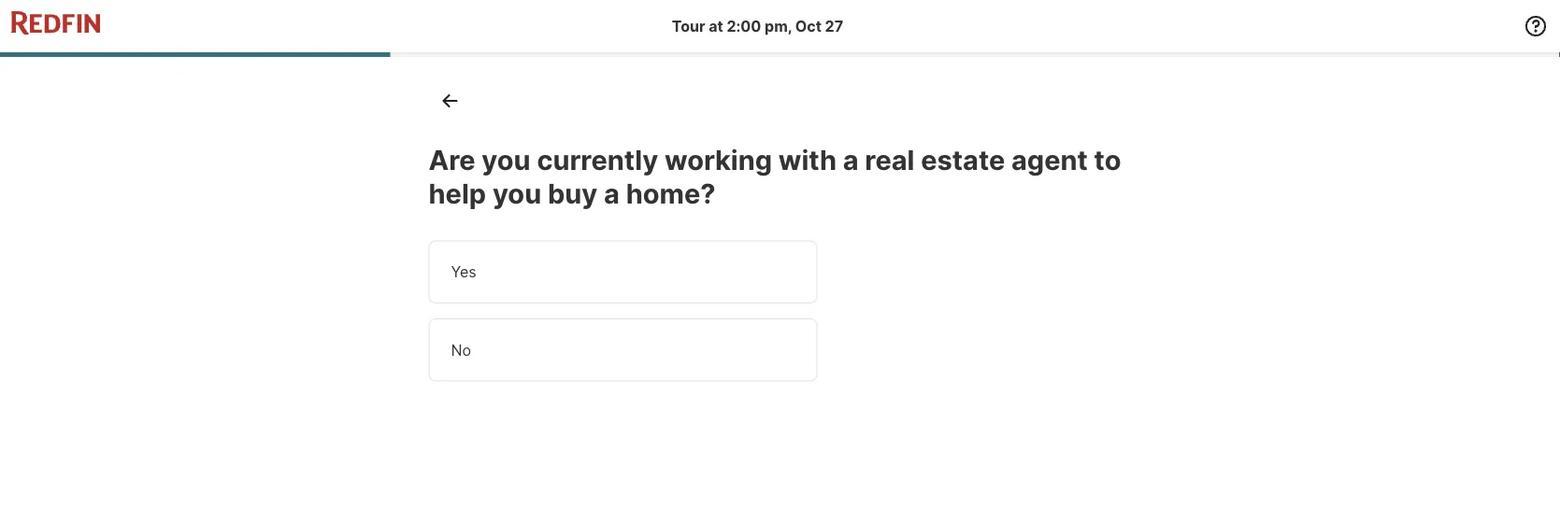 Task type: locate. For each thing, give the bounding box(es) containing it.
you
[[482, 144, 531, 176], [493, 177, 541, 210]]

working
[[665, 144, 772, 176]]

1 horizontal spatial a
[[843, 144, 859, 176]]

tour
[[672, 17, 705, 35]]

oct
[[795, 17, 822, 35]]

help
[[429, 177, 486, 210]]

you right are
[[482, 144, 531, 176]]

a down currently
[[604, 177, 620, 210]]

a
[[843, 144, 859, 176], [604, 177, 620, 210]]

agent
[[1012, 144, 1088, 176]]

27
[[825, 17, 843, 35]]

you left buy at the top left
[[493, 177, 541, 210]]

tour at 2:00 pm, oct 27
[[672, 17, 843, 35]]

a left real
[[843, 144, 859, 176]]

currently
[[537, 144, 658, 176]]

0 vertical spatial you
[[482, 144, 531, 176]]

progress bar
[[0, 52, 1560, 57]]

option group containing yes
[[429, 241, 896, 382]]

0 horizontal spatial a
[[604, 177, 620, 210]]

option group
[[429, 241, 896, 382]]

1 vertical spatial you
[[493, 177, 541, 210]]

1 vertical spatial a
[[604, 177, 620, 210]]

buy
[[548, 177, 598, 210]]

home?
[[626, 177, 716, 210]]

with
[[779, 144, 837, 176]]



Task type: describe. For each thing, give the bounding box(es) containing it.
pm,
[[765, 17, 792, 35]]

yes
[[451, 263, 476, 281]]

2:00
[[727, 17, 761, 35]]

are
[[429, 144, 475, 176]]

are you currently working with a real estate agent to help you buy a home?
[[429, 144, 1121, 210]]

real
[[865, 144, 915, 176]]

Yes radio
[[429, 241, 818, 304]]

at
[[709, 17, 723, 35]]

estate
[[921, 144, 1005, 176]]

0 vertical spatial a
[[843, 144, 859, 176]]

to
[[1094, 144, 1121, 176]]

No radio
[[429, 319, 818, 382]]

no
[[451, 341, 471, 359]]



Task type: vqa. For each thing, say whether or not it's contained in the screenshot.
home?
yes



